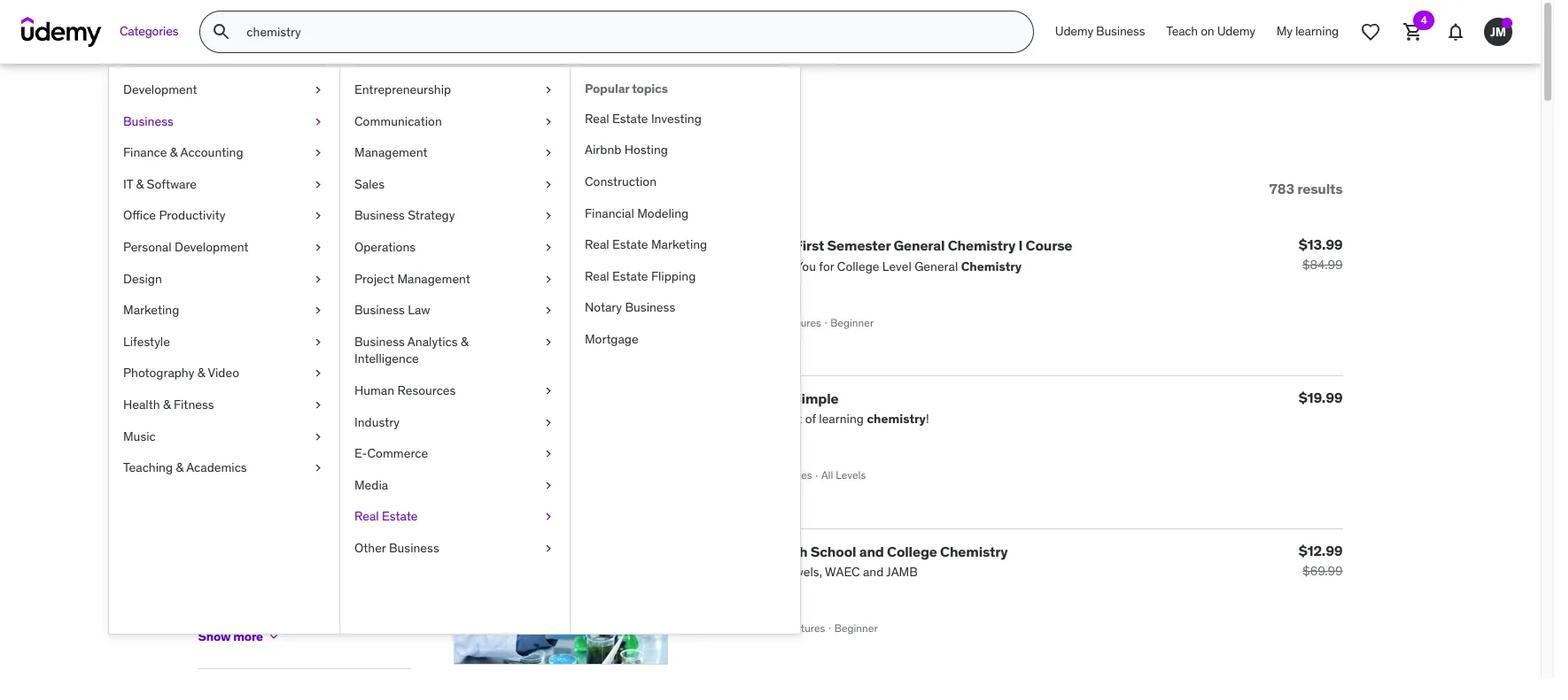 Task type: locate. For each thing, give the bounding box(es) containing it.
& for 3.0 & up (571)
[[306, 396, 313, 412]]

783 results status
[[1270, 180, 1343, 198]]

4
[[1421, 13, 1427, 27]]

$84.99
[[1303, 257, 1343, 273]]

show more button
[[198, 620, 281, 655]]

$69.99
[[1303, 563, 1343, 579]]

development down office productivity link
[[175, 239, 249, 255]]

photography & video
[[123, 365, 239, 381]]

& right 3.0
[[306, 396, 313, 412]]

project management link
[[340, 264, 570, 295]]

xsmall image for music
[[311, 429, 325, 446]]

up left the (571)
[[316, 396, 330, 412]]

xsmall image inside photography & video link
[[311, 365, 325, 383]]

xsmall image inside entrepreneurship link
[[541, 82, 556, 99]]

estate down "financial modeling"
[[612, 237, 648, 253]]

0 vertical spatial small image
[[393, 253, 411, 271]]

& for finance & accounting
[[170, 145, 178, 161]]

other
[[354, 540, 386, 556]]

xsmall image for operations
[[541, 239, 556, 257]]

1 horizontal spatial results
[[1298, 180, 1343, 197]]

& right it
[[136, 176, 144, 192]]

xsmall image for e-commerce
[[541, 446, 556, 463]]

business up finance
[[123, 113, 174, 129]]

0 vertical spatial management
[[354, 145, 428, 161]]

chemistry made simple link
[[682, 390, 839, 408]]

(571)
[[338, 396, 363, 412]]

semester
[[827, 237, 891, 255]]

xsmall image inside marketing link
[[311, 302, 325, 320]]

up left (464)
[[316, 333, 330, 349]]

1 small image from the top
[[393, 253, 411, 271]]

results left for
[[255, 105, 347, 141]]

modeling
[[637, 205, 689, 221]]

teaching & academics
[[123, 460, 247, 476]]

0 horizontal spatial 783
[[198, 105, 249, 141]]

xsmall image inside human resources link
[[541, 383, 556, 400]]

teach
[[1167, 23, 1198, 39]]

course
[[1026, 237, 1073, 255]]

small image for language
[[393, 450, 411, 468]]

real estate marketing
[[585, 237, 707, 253]]

dr.
[[682, 237, 701, 255]]

small image right e-
[[393, 450, 411, 468]]

&
[[170, 145, 178, 161], [136, 176, 144, 192], [305, 301, 313, 317], [306, 333, 313, 349], [461, 334, 468, 350], [305, 365, 313, 381], [197, 365, 205, 381], [306, 396, 313, 412], [163, 397, 171, 413], [176, 460, 184, 476]]

xsmall image inside 'business law' link
[[541, 302, 556, 320]]

notary business link
[[571, 293, 800, 324]]

& for teaching & academics
[[176, 460, 184, 476]]

real up other
[[354, 509, 379, 525]]

1 vertical spatial marketing
[[123, 302, 179, 318]]

submit search image
[[211, 21, 232, 43]]

783 results for "chemistry"
[[198, 105, 558, 141]]

for
[[353, 105, 391, 141]]

xsmall image inside industry link
[[541, 414, 556, 432]]

& right 3.5
[[305, 365, 313, 381]]

udemy
[[1055, 23, 1094, 39], [1217, 23, 1256, 39]]

results
[[255, 105, 347, 141], [1298, 180, 1343, 197]]

xsmall image inside design link
[[311, 271, 325, 288]]

software
[[147, 176, 197, 192]]

0 horizontal spatial udemy
[[1055, 23, 1094, 39]]

financial modeling link
[[571, 198, 800, 230]]

my
[[1277, 23, 1293, 39]]

results for 783 results
[[1298, 180, 1343, 197]]

investing
[[651, 111, 702, 127]]

categories button
[[109, 11, 189, 53]]

xsmall image
[[311, 82, 325, 99], [541, 113, 556, 130], [311, 176, 325, 194], [541, 208, 556, 225], [541, 239, 556, 257], [311, 271, 325, 288], [541, 271, 556, 288], [311, 334, 325, 351], [541, 334, 556, 351], [311, 365, 325, 383], [311, 397, 325, 414], [541, 446, 556, 463], [541, 477, 556, 495], [198, 532, 212, 546], [198, 563, 212, 577]]

& right the health
[[163, 397, 171, 413]]

udemy business link
[[1045, 11, 1156, 53]]

language button
[[198, 449, 379, 470]]

real for real estate marketing
[[585, 237, 609, 253]]

1 horizontal spatial marketing
[[651, 237, 707, 253]]

0 horizontal spatial results
[[255, 105, 347, 141]]

college
[[887, 543, 937, 561]]

xsmall image inside business strategy link
[[541, 208, 556, 225]]

xsmall image inside project management link
[[541, 271, 556, 288]]

sales
[[354, 176, 385, 192]]

dr. k's complete first semester general chemistry i course
[[682, 237, 1073, 255]]

xsmall image
[[541, 82, 556, 99], [311, 113, 325, 130], [311, 145, 325, 162], [541, 145, 556, 162], [541, 176, 556, 194], [311, 208, 325, 225], [311, 239, 325, 257], [311, 302, 325, 320], [541, 302, 556, 320], [541, 383, 556, 400], [541, 414, 556, 432], [311, 429, 325, 446], [311, 460, 325, 477], [198, 500, 212, 514], [541, 509, 556, 526], [541, 540, 556, 558], [198, 595, 212, 609], [267, 630, 281, 645]]

xsmall image inside lifestyle link
[[311, 334, 325, 351]]

up left the (541)
[[316, 365, 330, 381]]

development
[[123, 82, 197, 97], [175, 239, 249, 255]]

xsmall image for photography & video
[[311, 365, 325, 383]]

1 horizontal spatial udemy
[[1217, 23, 1256, 39]]

business down real estate flipping
[[625, 300, 675, 316]]

chemistry for dr. k's complete first semester general chemistry i course
[[948, 237, 1016, 255]]

xsmall image for industry
[[541, 414, 556, 432]]

commerce
[[367, 446, 428, 462]]

xsmall image inside other business link
[[541, 540, 556, 558]]

small image up project management
[[393, 253, 411, 271]]

business up intelligence
[[354, 334, 405, 350]]

xsmall image inside e-commerce link
[[541, 446, 556, 463]]

xsmall image for development
[[311, 82, 325, 99]]

chemistry left i
[[948, 237, 1016, 255]]

real up the 'notary'
[[585, 268, 609, 284]]

& right the 4.5
[[305, 301, 313, 317]]

shopping cart with 4 items image
[[1403, 21, 1424, 43]]

k's
[[703, 237, 724, 255]]

strategy
[[408, 208, 455, 224]]

& left video
[[197, 365, 205, 381]]

xsmall image inside the it & software link
[[311, 176, 325, 194]]

& for it & software
[[136, 176, 144, 192]]

xsmall image inside operations link
[[541, 239, 556, 257]]

real estate element
[[570, 67, 800, 635]]

"chemistry"
[[397, 105, 558, 141]]

management up law
[[397, 271, 470, 287]]

1 vertical spatial small image
[[393, 450, 411, 468]]

estate for flipping
[[612, 268, 648, 284]]

xsmall image inside office productivity link
[[311, 208, 325, 225]]

xsmall image for real estate
[[541, 509, 556, 526]]

results up $13.99
[[1298, 180, 1343, 197]]

financial
[[585, 205, 634, 221]]

business
[[1096, 23, 1145, 39], [123, 113, 174, 129], [354, 208, 405, 224], [625, 300, 675, 316], [354, 302, 405, 318], [354, 334, 405, 350], [389, 540, 439, 556]]

music link
[[109, 421, 339, 453]]

business link
[[109, 106, 339, 138]]

xsmall image inside "business" link
[[311, 113, 325, 130]]

productivity
[[159, 208, 225, 224]]

complete right k's at the left top of page
[[727, 237, 792, 255]]

fitness
[[174, 397, 214, 413]]

xsmall image inside communication link
[[541, 113, 556, 130]]

office productivity link
[[109, 201, 339, 232]]

(541)
[[337, 365, 363, 381]]

& right teaching
[[176, 460, 184, 476]]

business down real estate
[[389, 540, 439, 556]]

management link
[[340, 138, 570, 169]]

results inside status
[[1298, 180, 1343, 197]]

1 vertical spatial chemistry
[[682, 390, 750, 408]]

complete
[[727, 237, 792, 255], [709, 543, 774, 561]]

media link
[[340, 470, 570, 502]]

xsmall image inside health & fitness link
[[311, 397, 325, 414]]

0 horizontal spatial marketing
[[123, 302, 179, 318]]

video
[[208, 365, 239, 381]]

0 vertical spatial marketing
[[651, 237, 707, 253]]

marketing down financial modeling link
[[651, 237, 707, 253]]

1 horizontal spatial 783
[[1270, 180, 1295, 197]]

real estate
[[354, 509, 418, 525]]

real estate investing link
[[571, 104, 800, 135]]

business strategy link
[[340, 201, 570, 232]]

business analytics & intelligence link
[[340, 327, 570, 376]]

teach on udemy
[[1167, 23, 1256, 39]]

up
[[316, 301, 330, 317], [316, 333, 330, 349], [316, 365, 330, 381], [316, 396, 330, 412]]

industry link
[[340, 407, 570, 439]]

real down the popular
[[585, 111, 609, 127]]

real for real estate
[[354, 509, 379, 525]]

xsmall image inside development link
[[311, 82, 325, 99]]

xsmall image inside management "link"
[[541, 145, 556, 162]]

estate for marketing
[[612, 237, 648, 253]]

resources
[[397, 383, 456, 399]]

& right analytics
[[461, 334, 468, 350]]

school
[[811, 543, 856, 561]]

communication
[[354, 113, 442, 129]]

xsmall image for communication
[[541, 113, 556, 130]]

communication link
[[340, 106, 570, 138]]

real for real estate investing
[[585, 111, 609, 127]]

& inside the business analytics & intelligence
[[461, 334, 468, 350]]

personal development
[[123, 239, 249, 255]]

0 vertical spatial 783
[[198, 105, 249, 141]]

0 vertical spatial results
[[255, 105, 347, 141]]

783
[[198, 105, 249, 141], [1270, 180, 1295, 197]]

the complete high school and college chemistry
[[682, 543, 1008, 561]]

complete right the
[[709, 543, 774, 561]]

chemistry right college
[[940, 543, 1008, 561]]

dr. k's complete first semester general chemistry i course link
[[682, 237, 1073, 255]]

chemistry
[[948, 237, 1016, 255], [682, 390, 750, 408], [940, 543, 1008, 561]]

estate down 'popular topics'
[[612, 111, 648, 127]]

categories
[[120, 23, 178, 39]]

photography
[[123, 365, 194, 381]]

1 vertical spatial results
[[1298, 180, 1343, 197]]

0 vertical spatial chemistry
[[948, 237, 1016, 255]]

development down categories 'dropdown button'
[[123, 82, 197, 97]]

783 inside status
[[1270, 180, 1295, 197]]

xsmall image for entrepreneurship
[[541, 82, 556, 99]]

$19.99
[[1299, 389, 1343, 407]]

xsmall image inside real estate link
[[541, 509, 556, 526]]

estate for investing
[[612, 111, 648, 127]]

small image for ratings
[[393, 253, 411, 271]]

2 small image from the top
[[393, 450, 411, 468]]

management inside "link"
[[354, 145, 428, 161]]

chemistry left 'made'
[[682, 390, 750, 408]]

xsmall image inside show more button
[[267, 630, 281, 645]]

xsmall image inside music link
[[311, 429, 325, 446]]

construction link
[[571, 167, 800, 198]]

real down financial
[[585, 237, 609, 253]]

xsmall image for lifestyle
[[311, 334, 325, 351]]

teach on udemy link
[[1156, 11, 1266, 53]]

xsmall image inside personal development link
[[311, 239, 325, 257]]

estate up the notary business
[[612, 268, 648, 284]]

xsmall image for sales
[[541, 176, 556, 194]]

& right finance
[[170, 145, 178, 161]]

$13.99
[[1299, 236, 1343, 254]]

xsmall image inside business analytics & intelligence link
[[541, 334, 556, 351]]

xsmall image inside finance & accounting link
[[311, 145, 325, 162]]

0 vertical spatial complete
[[727, 237, 792, 255]]

business analytics & intelligence
[[354, 334, 468, 367]]

& right 4.0
[[306, 333, 313, 349]]

xsmall image inside teaching & academics link
[[311, 460, 325, 477]]

personal development link
[[109, 232, 339, 264]]

xsmall image for teaching & academics
[[311, 460, 325, 477]]

i
[[1019, 237, 1023, 255]]

2 vertical spatial chemistry
[[940, 543, 1008, 561]]

up left (272)
[[316, 301, 330, 317]]

results for 783 results for "chemistry"
[[255, 105, 347, 141]]

xsmall image inside media link
[[541, 477, 556, 495]]

small image
[[393, 253, 411, 271], [393, 450, 411, 468]]

management down 'communication'
[[354, 145, 428, 161]]

xsmall image inside sales link
[[541, 176, 556, 194]]

project
[[354, 271, 394, 287]]

& for health & fitness
[[163, 397, 171, 413]]

notifications image
[[1445, 21, 1467, 43]]

marketing up lifestyle
[[123, 302, 179, 318]]

1 vertical spatial 783
[[1270, 180, 1295, 197]]



Task type: describe. For each thing, give the bounding box(es) containing it.
simple
[[792, 390, 839, 408]]

the complete high school and college chemistry link
[[682, 543, 1008, 561]]

popular
[[585, 81, 629, 97]]

real estate investing
[[585, 111, 702, 127]]

xsmall image for show more
[[267, 630, 281, 645]]

popular topics
[[585, 81, 668, 97]]

real estate link
[[340, 502, 570, 533]]

the
[[682, 543, 706, 561]]

my learning
[[1277, 23, 1339, 39]]

airbnb
[[585, 142, 622, 158]]

airbnb hosting
[[585, 142, 668, 158]]

it & software
[[123, 176, 197, 192]]

business up operations
[[354, 208, 405, 224]]

$13.99 $84.99
[[1299, 236, 1343, 273]]

xsmall image for human resources
[[541, 383, 556, 400]]

0 vertical spatial development
[[123, 82, 197, 97]]

jm
[[1491, 24, 1507, 40]]

lifestyle
[[123, 334, 170, 350]]

operations link
[[340, 232, 570, 264]]

3.0
[[285, 396, 303, 412]]

e-commerce
[[354, 446, 428, 462]]

& for 4.0 & up (464)
[[306, 333, 313, 349]]

notary
[[585, 300, 622, 316]]

health & fitness link
[[109, 390, 339, 421]]

made
[[753, 390, 789, 408]]

show
[[198, 629, 231, 645]]

other business
[[354, 540, 439, 556]]

project management
[[354, 271, 470, 287]]

& for 4.5 & up (272)
[[305, 301, 313, 317]]

1 udemy from the left
[[1055, 23, 1094, 39]]

1 vertical spatial complete
[[709, 543, 774, 561]]

my learning link
[[1266, 11, 1350, 53]]

xsmall image for media
[[541, 477, 556, 495]]

xsmall image for it & software
[[311, 176, 325, 194]]

language
[[198, 449, 275, 470]]

on
[[1201, 23, 1215, 39]]

xsmall image for business law
[[541, 302, 556, 320]]

xsmall image for finance & accounting
[[311, 145, 325, 162]]

& for photography & video
[[197, 365, 205, 381]]

real estate flipping link
[[571, 261, 800, 293]]

business down project on the top left
[[354, 302, 405, 318]]

estate up other business
[[382, 509, 418, 525]]

teaching & academics link
[[109, 453, 339, 485]]

development link
[[109, 74, 339, 106]]

2 udemy from the left
[[1217, 23, 1256, 39]]

xsmall image for business strategy
[[541, 208, 556, 225]]

business inside real estate element
[[625, 300, 675, 316]]

mortgage
[[585, 331, 639, 347]]

it
[[123, 176, 133, 192]]

business left teach
[[1096, 23, 1145, 39]]

lifestyle link
[[109, 327, 339, 358]]

xsmall image for health & fitness
[[311, 397, 325, 414]]

xsmall image for business analytics & intelligence
[[541, 334, 556, 351]]

media
[[354, 477, 388, 493]]

jm link
[[1477, 11, 1520, 53]]

xsmall image for other business
[[541, 540, 556, 558]]

up for 4.0 & up
[[316, 333, 330, 349]]

(272)
[[337, 301, 365, 317]]

mortgage link
[[571, 324, 800, 356]]

show more
[[198, 629, 263, 645]]

xsmall image for marketing
[[311, 302, 325, 320]]

udemy image
[[21, 17, 102, 47]]

783 results
[[1270, 180, 1343, 197]]

1 vertical spatial development
[[175, 239, 249, 255]]

design
[[123, 271, 162, 287]]

learning
[[1296, 23, 1339, 39]]

$12.99
[[1299, 542, 1343, 560]]

and
[[859, 543, 884, 561]]

office
[[123, 208, 156, 224]]

up for 4.5 & up
[[316, 301, 330, 317]]

4.0
[[285, 333, 303, 349]]

up for 3.0 & up
[[316, 396, 330, 412]]

health & fitness
[[123, 397, 214, 413]]

(464)
[[338, 333, 366, 349]]

Search for anything text field
[[243, 17, 1012, 47]]

& for 3.5 & up (541)
[[305, 365, 313, 381]]

chemistry for the complete high school and college chemistry
[[940, 543, 1008, 561]]

operations
[[354, 239, 416, 255]]

law
[[408, 302, 430, 318]]

business strategy
[[354, 208, 455, 224]]

3.5 & up (541)
[[285, 365, 363, 381]]

1 vertical spatial management
[[397, 271, 470, 287]]

photography & video link
[[109, 358, 339, 390]]

financial modeling
[[585, 205, 689, 221]]

real estate marketing link
[[571, 230, 800, 261]]

business law link
[[340, 295, 570, 327]]

accounting
[[180, 145, 243, 161]]

xsmall image for project management
[[541, 271, 556, 288]]

human resources link
[[340, 376, 570, 407]]

teaching
[[123, 460, 173, 476]]

xsmall image for design
[[311, 271, 325, 288]]

music
[[123, 429, 156, 444]]

wishlist image
[[1360, 21, 1382, 43]]

analytics
[[407, 334, 458, 350]]

real for real estate flipping
[[585, 268, 609, 284]]

xsmall image for business
[[311, 113, 325, 130]]

783 for 783 results
[[1270, 180, 1295, 197]]

human resources
[[354, 383, 456, 399]]

xsmall image for office productivity
[[311, 208, 325, 225]]

notary business
[[585, 300, 675, 316]]

high
[[777, 543, 808, 561]]

xsmall image for management
[[541, 145, 556, 162]]

business inside the business analytics & intelligence
[[354, 334, 405, 350]]

ratings
[[198, 252, 259, 273]]

783 for 783 results for "chemistry"
[[198, 105, 249, 141]]

design link
[[109, 264, 339, 295]]

marketing inside real estate element
[[651, 237, 707, 253]]

4.5 & up (272)
[[285, 301, 365, 317]]

it & software link
[[109, 169, 339, 201]]

finance & accounting
[[123, 145, 243, 161]]

intelligence
[[354, 351, 419, 367]]

marketing link
[[109, 295, 339, 327]]

xsmall image for personal development
[[311, 239, 325, 257]]

entrepreneurship link
[[340, 74, 570, 106]]

3.5
[[285, 365, 302, 381]]

you have alerts image
[[1502, 18, 1513, 28]]

industry
[[354, 414, 400, 430]]

4.0 & up (464)
[[285, 333, 366, 349]]

academics
[[186, 460, 247, 476]]



Task type: vqa. For each thing, say whether or not it's contained in the screenshot.
xsmall icon inside the Media link
yes



